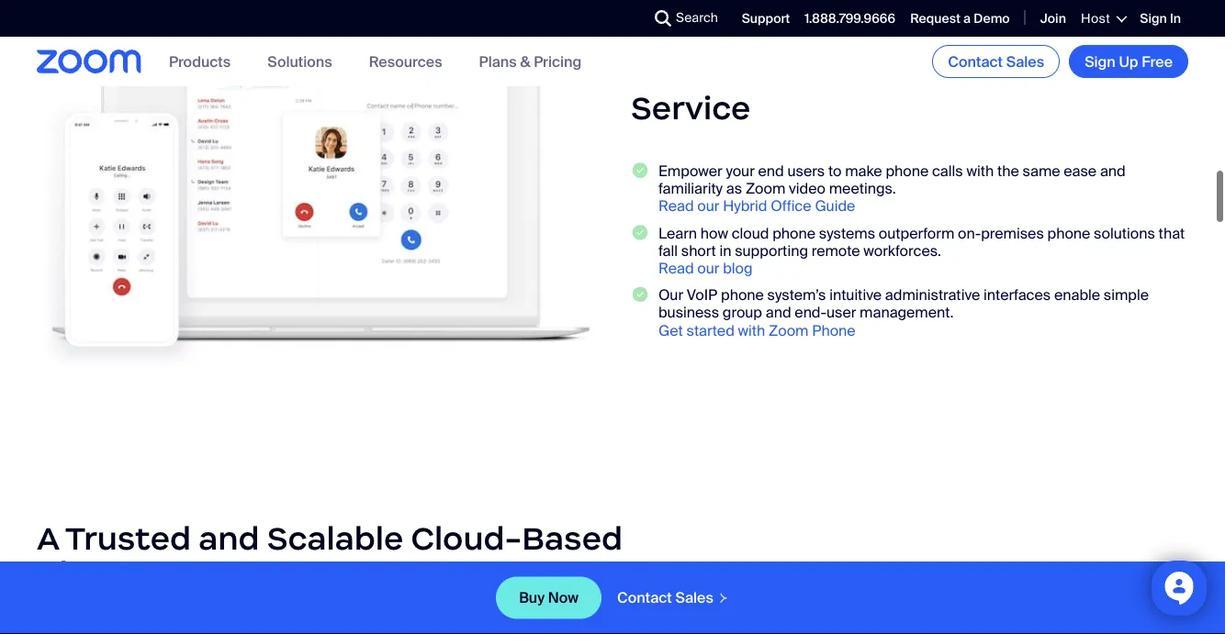 Task type: describe. For each thing, give the bounding box(es) containing it.
phone and laptop screen image
[[37, 0, 595, 411]]

&
[[520, 52, 531, 71]]

our inside the learn how cloud phone systems outperform on-premises phone solutions that fall short in supporting remote workforces. read our blog
[[698, 259, 720, 278]]

empower
[[659, 162, 723, 181]]

resources button
[[369, 52, 443, 71]]

plans
[[479, 52, 517, 71]]

voip inside our voip phone system's intuitive administrative interfaces enable simple business group and end-user management. get started with zoom phone
[[687, 286, 718, 305]]

sales for the left the contact sales link
[[676, 589, 714, 608]]

and inside a trusted and scalable cloud-based phone system
[[199, 519, 260, 559]]

end-
[[795, 304, 827, 323]]

get started with zoom phone link
[[659, 321, 856, 340]]

in
[[1171, 10, 1182, 27]]

started
[[687, 321, 735, 340]]

search image
[[655, 10, 672, 27]]

interfaces
[[984, 286, 1051, 305]]

business
[[659, 304, 720, 323]]

resources
[[369, 52, 443, 71]]

sales for the contact sales link to the top
[[1007, 52, 1045, 71]]

demo
[[974, 10, 1010, 27]]

get
[[659, 321, 683, 340]]

simple
[[1104, 286, 1150, 305]]

phone down office
[[773, 224, 816, 243]]

with inside empower your end users to make phone calls with the same ease and familiarity as zoom video meetings. read our hybrid office guide
[[967, 162, 994, 181]]

join
[[1041, 10, 1067, 27]]

our
[[659, 286, 684, 305]]

system's
[[768, 286, 826, 305]]

contact sales for the contact sales link to the top
[[949, 52, 1045, 71]]

our voip phone system's intuitive administrative interfaces enable simple business group and end-user management. get started with zoom phone
[[659, 286, 1150, 340]]

search
[[676, 9, 718, 26]]

and inside our voip phone system's intuitive administrative interfaces enable simple business group and end-user management. get started with zoom phone
[[766, 304, 792, 323]]

products
[[169, 52, 231, 71]]

contact for the contact sales link to the top
[[949, 52, 1003, 71]]

buy now link
[[496, 578, 602, 620]]

group
[[723, 304, 763, 323]]

to
[[829, 162, 842, 181]]

flexible
[[661, 53, 783, 92]]

workforces.
[[864, 241, 942, 261]]

solutions
[[268, 52, 332, 71]]

sign for sign in
[[1141, 10, 1168, 27]]

on-
[[958, 224, 982, 243]]

video
[[789, 179, 826, 199]]

that
[[1159, 224, 1186, 243]]

solutions
[[1095, 224, 1156, 243]]

with inside our voip phone system's intuitive administrative interfaces enable simple business group and end-user management. get started with zoom phone
[[738, 321, 766, 340]]

phone inside a trusted and scalable cloud-based phone system
[[37, 554, 140, 594]]

plans & pricing link
[[479, 52, 582, 71]]

end
[[759, 162, 785, 181]]

based
[[522, 519, 623, 559]]

zoom logo image
[[37, 50, 142, 73]]

buy now
[[519, 589, 579, 608]]

read inside empower your end users to make phone calls with the same ease and familiarity as zoom video meetings. read our hybrid office guide
[[659, 197, 694, 216]]

sign in link
[[1141, 10, 1182, 27]]

phone inside empower your end users to make phone calls with the same ease and familiarity as zoom video meetings. read our hybrid office guide
[[886, 162, 929, 181]]

cloud
[[732, 224, 770, 243]]

blog
[[723, 259, 753, 278]]

management.
[[860, 304, 954, 323]]

business
[[791, 53, 936, 92]]

fall
[[659, 241, 678, 261]]

zoom inside empower your end users to make phone calls with the same ease and familiarity as zoom video meetings. read our hybrid office guide
[[746, 179, 786, 199]]

request a demo link
[[911, 10, 1010, 27]]

a trusted and scalable cloud-based phone system
[[37, 519, 623, 594]]

up
[[1120, 52, 1139, 71]]

search image
[[655, 10, 672, 27]]

join link
[[1041, 10, 1067, 27]]

administrative
[[886, 286, 981, 305]]

phone inside our voip phone system's intuitive administrative interfaces enable simple business group and end-user management. get started with zoom phone
[[813, 321, 856, 340]]

contact sales for the left the contact sales link
[[617, 589, 714, 608]]

now
[[548, 589, 579, 608]]

sign for sign up free
[[1085, 52, 1116, 71]]

free
[[1142, 52, 1173, 71]]



Task type: vqa. For each thing, say whether or not it's contained in the screenshot.
the leftmost Contact Sales
yes



Task type: locate. For each thing, give the bounding box(es) containing it.
0 vertical spatial zoom
[[746, 179, 786, 199]]

1 vertical spatial our
[[698, 259, 720, 278]]

1 horizontal spatial phone
[[813, 321, 856, 340]]

with right started
[[738, 321, 766, 340]]

1 horizontal spatial voip
[[943, 53, 1015, 92]]

a left flexible
[[631, 53, 653, 92]]

1 our from the top
[[698, 197, 720, 216]]

2 horizontal spatial phone
[[1023, 53, 1126, 92]]

sign inside sign up free link
[[1085, 52, 1116, 71]]

sign left up
[[1085, 52, 1116, 71]]

0 vertical spatial and
[[1101, 162, 1126, 181]]

read our blog link
[[659, 259, 753, 278]]

cloud-
[[411, 519, 522, 559]]

plans & pricing
[[479, 52, 582, 71]]

system
[[148, 554, 273, 594]]

0 horizontal spatial and
[[199, 519, 260, 559]]

a flexible business voip phone service
[[631, 53, 1126, 128]]

host
[[1081, 10, 1111, 27]]

1 horizontal spatial sales
[[1007, 52, 1045, 71]]

2 read from the top
[[659, 259, 694, 278]]

0 vertical spatial with
[[967, 162, 994, 181]]

host button
[[1081, 10, 1126, 27]]

0 horizontal spatial contact sales
[[617, 589, 714, 608]]

make
[[846, 162, 883, 181]]

read up our
[[659, 259, 694, 278]]

0 vertical spatial contact sales link
[[933, 45, 1061, 78]]

sales
[[1007, 52, 1045, 71], [676, 589, 714, 608]]

voip inside the a flexible business voip phone service
[[943, 53, 1015, 92]]

users
[[788, 162, 825, 181]]

1 read from the top
[[659, 197, 694, 216]]

voip down read our blog link
[[687, 286, 718, 305]]

our up how
[[698, 197, 720, 216]]

0 horizontal spatial a
[[37, 519, 59, 559]]

0 vertical spatial sign
[[1141, 10, 1168, 27]]

2 vertical spatial phone
[[37, 554, 140, 594]]

guide
[[815, 197, 856, 216]]

phone inside the a flexible business voip phone service
[[1023, 53, 1126, 92]]

empower your end users to make phone calls with the same ease and familiarity as zoom video meetings. read our hybrid office guide
[[659, 162, 1126, 216]]

in
[[720, 241, 732, 261]]

phone left solutions
[[1048, 224, 1091, 243]]

user
[[827, 304, 857, 323]]

a
[[964, 10, 971, 27]]

hybrid
[[723, 197, 768, 216]]

zoom inside our voip phone system's intuitive administrative interfaces enable simple business group and end-user management. get started with zoom phone
[[769, 321, 809, 340]]

1 horizontal spatial contact sales
[[949, 52, 1045, 71]]

our left blog
[[698, 259, 720, 278]]

0 horizontal spatial sign
[[1085, 52, 1116, 71]]

0 vertical spatial sales
[[1007, 52, 1045, 71]]

office
[[771, 197, 812, 216]]

voip down "a"
[[943, 53, 1015, 92]]

request
[[911, 10, 961, 27]]

1 horizontal spatial sign
[[1141, 10, 1168, 27]]

supporting
[[735, 241, 809, 261]]

0 vertical spatial our
[[698, 197, 720, 216]]

1 horizontal spatial contact
[[949, 52, 1003, 71]]

a inside a trusted and scalable cloud-based phone system
[[37, 519, 59, 559]]

1 vertical spatial phone
[[813, 321, 856, 340]]

meetings.
[[830, 179, 897, 199]]

calls
[[933, 162, 964, 181]]

our inside empower your end users to make phone calls with the same ease and familiarity as zoom video meetings. read our hybrid office guide
[[698, 197, 720, 216]]

learn how cloud phone systems outperform on-premises phone solutions that fall short in supporting remote workforces. read our blog
[[659, 224, 1186, 278]]

1 vertical spatial voip
[[687, 286, 718, 305]]

with left the
[[967, 162, 994, 181]]

sign left in
[[1141, 10, 1168, 27]]

as
[[727, 179, 743, 199]]

1 vertical spatial and
[[766, 304, 792, 323]]

intuitive
[[830, 286, 882, 305]]

read up learn
[[659, 197, 694, 216]]

contact for the left the contact sales link
[[617, 589, 672, 608]]

short
[[682, 241, 716, 261]]

zoom
[[746, 179, 786, 199], [769, 321, 809, 340]]

phone
[[886, 162, 929, 181], [773, 224, 816, 243], [1048, 224, 1091, 243], [721, 286, 764, 305]]

1 vertical spatial contact
[[617, 589, 672, 608]]

trusted
[[65, 519, 191, 559]]

sign up free
[[1085, 52, 1173, 71]]

1 vertical spatial sign
[[1085, 52, 1116, 71]]

1 vertical spatial contact sales link
[[602, 589, 729, 608]]

sign up free link
[[1070, 45, 1189, 78]]

0 vertical spatial a
[[631, 53, 653, 92]]

2 our from the top
[[698, 259, 720, 278]]

read inside the learn how cloud phone systems outperform on-premises phone solutions that fall short in supporting remote workforces. read our blog
[[659, 259, 694, 278]]

1 vertical spatial a
[[37, 519, 59, 559]]

a
[[631, 53, 653, 92], [37, 519, 59, 559]]

and
[[1101, 162, 1126, 181], [766, 304, 792, 323], [199, 519, 260, 559]]

a for a trusted and scalable cloud-based phone system
[[37, 519, 59, 559]]

read our hybrid office guide link
[[659, 197, 856, 216]]

1 horizontal spatial and
[[766, 304, 792, 323]]

the
[[998, 162, 1020, 181]]

a for a flexible business voip phone service
[[631, 53, 653, 92]]

2 vertical spatial and
[[199, 519, 260, 559]]

phone inside our voip phone system's intuitive administrative interfaces enable simple business group and end-user management. get started with zoom phone
[[721, 286, 764, 305]]

0 horizontal spatial voip
[[687, 286, 718, 305]]

solutions button
[[268, 52, 332, 71]]

contact right now
[[617, 589, 672, 608]]

1 horizontal spatial a
[[631, 53, 653, 92]]

and inside empower your end users to make phone calls with the same ease and familiarity as zoom video meetings. read our hybrid office guide
[[1101, 162, 1126, 181]]

1 vertical spatial with
[[738, 321, 766, 340]]

ease
[[1064, 162, 1097, 181]]

pricing
[[534, 52, 582, 71]]

contact sales
[[949, 52, 1045, 71], [617, 589, 714, 608]]

contact down "a"
[[949, 52, 1003, 71]]

phone down blog
[[721, 286, 764, 305]]

1.888.799.9666 link
[[805, 10, 896, 27]]

contact sales link
[[933, 45, 1061, 78], [602, 589, 729, 608]]

outperform
[[879, 224, 955, 243]]

our
[[698, 197, 720, 216], [698, 259, 720, 278]]

0 horizontal spatial contact sales link
[[602, 589, 729, 608]]

0 vertical spatial contact
[[949, 52, 1003, 71]]

how
[[701, 224, 729, 243]]

0 vertical spatial contact sales
[[949, 52, 1045, 71]]

systems
[[819, 224, 876, 243]]

sign in
[[1141, 10, 1182, 27]]

voip
[[943, 53, 1015, 92], [687, 286, 718, 305]]

1 vertical spatial zoom
[[769, 321, 809, 340]]

a inside the a flexible business voip phone service
[[631, 53, 653, 92]]

premises
[[982, 224, 1045, 243]]

request a demo
[[911, 10, 1010, 27]]

learn
[[659, 224, 697, 243]]

0 horizontal spatial with
[[738, 321, 766, 340]]

buy
[[519, 589, 545, 608]]

1 vertical spatial read
[[659, 259, 694, 278]]

0 vertical spatial voip
[[943, 53, 1015, 92]]

products button
[[169, 52, 231, 71]]

0 horizontal spatial phone
[[37, 554, 140, 594]]

1 vertical spatial sales
[[676, 589, 714, 608]]

contact
[[949, 52, 1003, 71], [617, 589, 672, 608]]

service
[[631, 88, 751, 128]]

your
[[726, 162, 755, 181]]

0 horizontal spatial contact
[[617, 589, 672, 608]]

phone left the calls
[[886, 162, 929, 181]]

read
[[659, 197, 694, 216], [659, 259, 694, 278]]

0 vertical spatial read
[[659, 197, 694, 216]]

remote
[[812, 241, 861, 261]]

1 vertical spatial contact sales
[[617, 589, 714, 608]]

with
[[967, 162, 994, 181], [738, 321, 766, 340]]

enable
[[1055, 286, 1101, 305]]

0 horizontal spatial sales
[[676, 589, 714, 608]]

1.888.799.9666
[[805, 10, 896, 27]]

a left trusted
[[37, 519, 59, 559]]

0 vertical spatial phone
[[1023, 53, 1126, 92]]

support link
[[742, 10, 791, 27]]

scalable
[[267, 519, 404, 559]]

2 horizontal spatial and
[[1101, 162, 1126, 181]]

familiarity
[[659, 179, 723, 199]]

1 horizontal spatial contact sales link
[[933, 45, 1061, 78]]

same
[[1023, 162, 1061, 181]]

sign
[[1141, 10, 1168, 27], [1085, 52, 1116, 71]]

support
[[742, 10, 791, 27]]

1 horizontal spatial with
[[967, 162, 994, 181]]



